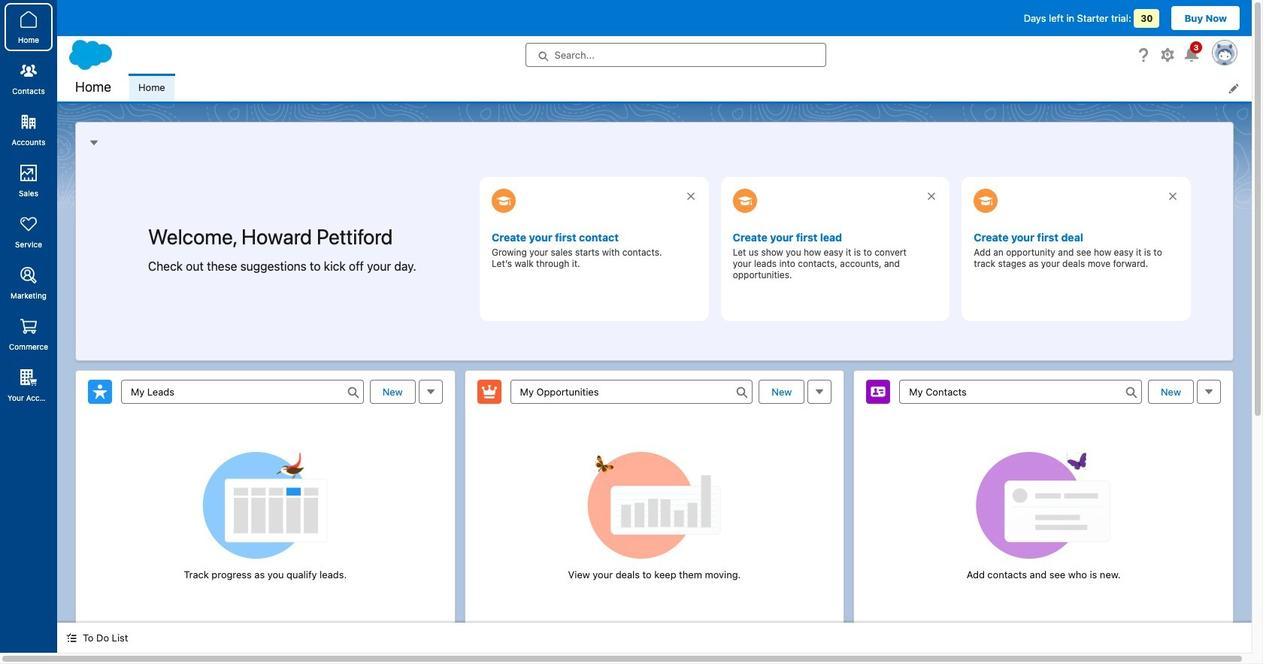 Task type: locate. For each thing, give the bounding box(es) containing it.
1 select an option text field from the left
[[121, 379, 364, 403]]

text default image
[[66, 633, 77, 643]]

list
[[129, 74, 1252, 102]]

0 horizontal spatial select an option text field
[[121, 379, 364, 403]]

Select an Option text field
[[121, 379, 364, 403], [510, 379, 753, 403]]

1 horizontal spatial select an option text field
[[510, 379, 753, 403]]



Task type: describe. For each thing, give the bounding box(es) containing it.
2 select an option text field from the left
[[510, 379, 753, 403]]



Task type: vqa. For each thing, say whether or not it's contained in the screenshot.
list
yes



